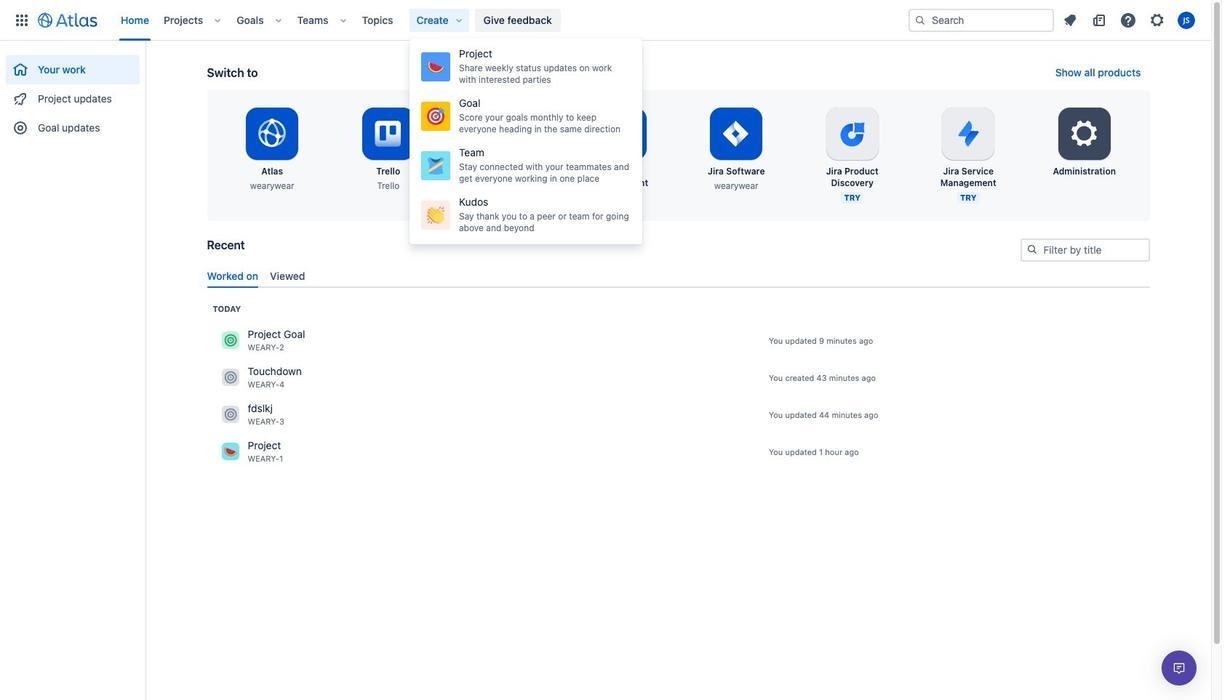 Task type: locate. For each thing, give the bounding box(es) containing it.
Search field
[[909, 8, 1055, 32]]

open intercom messenger image
[[1171, 660, 1188, 678]]

banner
[[0, 0, 1212, 41]]

2 vertical spatial townsquare image
[[222, 443, 239, 461]]

search image
[[1027, 244, 1038, 255]]

group
[[410, 38, 643, 245], [6, 41, 140, 147]]

:watermelon: image
[[427, 58, 445, 76]]

:dart: image
[[427, 108, 445, 125], [427, 108, 445, 125]]

:clap: image
[[427, 207, 445, 224]]

:running_shirt_with_sash: image
[[427, 157, 445, 175], [427, 157, 445, 175]]

2 townsquare image from the top
[[222, 369, 239, 387]]

settings image
[[1149, 11, 1167, 29]]

0 vertical spatial townsquare image
[[222, 332, 239, 350]]

1 vertical spatial townsquare image
[[222, 369, 239, 387]]

heading
[[213, 303, 241, 315]]

switch to... image
[[13, 11, 31, 29]]

1 townsquare image from the top
[[222, 332, 239, 350]]

townsquare image
[[222, 332, 239, 350], [222, 369, 239, 387], [222, 443, 239, 461]]

notifications image
[[1062, 11, 1079, 29]]

account image
[[1178, 11, 1196, 29]]

Filter by title field
[[1022, 240, 1149, 261]]

top element
[[9, 0, 909, 40]]

tab list
[[201, 264, 1156, 288]]

:watermelon: image
[[427, 58, 445, 76]]



Task type: describe. For each thing, give the bounding box(es) containing it.
townsquare image
[[222, 406, 239, 424]]

search image
[[915, 14, 926, 26]]

1 horizontal spatial group
[[410, 38, 643, 245]]

3 townsquare image from the top
[[222, 443, 239, 461]]

settings image
[[1067, 116, 1102, 151]]

:clap: image
[[427, 207, 445, 224]]

0 horizontal spatial group
[[6, 41, 140, 147]]

help image
[[1120, 11, 1137, 29]]



Task type: vqa. For each thing, say whether or not it's contained in the screenshot.
tab list
yes



